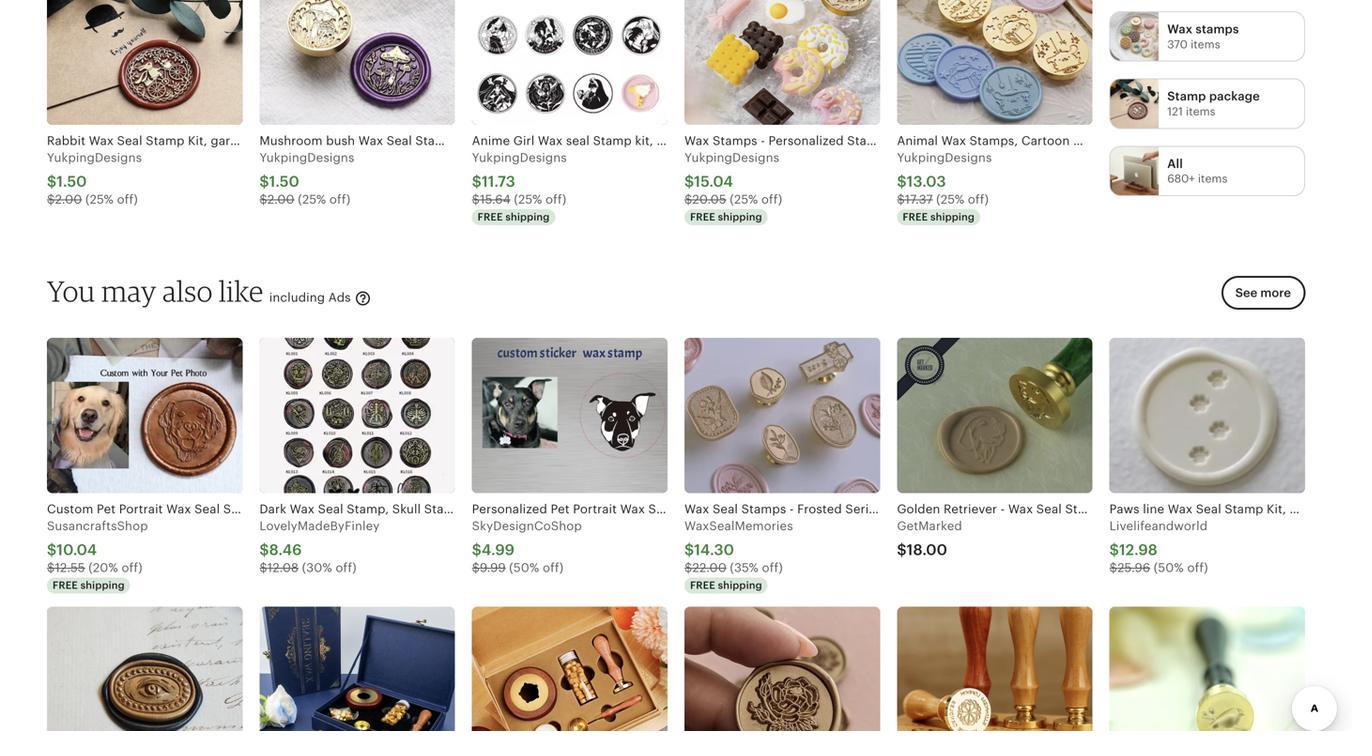 Task type: vqa. For each thing, say whether or not it's contained in the screenshot.
order
no



Task type: locate. For each thing, give the bounding box(es) containing it.
shipping for 15.04
[[718, 211, 763, 223]]

2 (50% from the left
[[1154, 561, 1185, 575]]

2.00 for mushroom bush wax seal stamp kit, mushroom wax seal kit, envelope seal stamp, invitation seal stamp image
[[268, 192, 295, 207]]

15.64
[[480, 192, 511, 207]]

3 (25% from the left
[[514, 192, 542, 207]]

stamps
[[1196, 22, 1240, 36]]

yukpingdesigns $ 1.50 $ 2.00 (25% off)
[[47, 151, 142, 207], [260, 151, 355, 207]]

0 horizontal spatial yukpingdesigns $ 1.50 $ 2.00 (25% off)
[[47, 151, 142, 207]]

including
[[269, 291, 325, 305]]

see more button
[[1222, 276, 1306, 310]]

all 680+ items
[[1168, 157, 1228, 185]]

2 yukpingdesigns $ 1.50 $ 2.00 (25% off) from the left
[[260, 151, 355, 207]]

1 vertical spatial items
[[1187, 105, 1216, 118]]

shipping for 13.03
[[931, 211, 975, 223]]

22.00
[[693, 561, 727, 575]]

yukpingdesigns $ 15.04 $ 20.05 (25% off) free shipping
[[685, 151, 783, 223]]

2.00
[[55, 192, 82, 207], [268, 192, 295, 207]]

off)
[[117, 192, 138, 207], [330, 192, 351, 207], [546, 192, 567, 207], [762, 192, 783, 207], [968, 192, 989, 207], [122, 561, 143, 575], [336, 561, 357, 575], [543, 561, 564, 575], [762, 561, 783, 575], [1188, 561, 1209, 575]]

1 (50% from the left
[[509, 561, 540, 575]]

shipping down 20.05
[[718, 211, 763, 223]]

free for 10.04
[[53, 580, 78, 592]]

2 vertical spatial items
[[1199, 172, 1228, 185]]

susancraftsshop $ 10.04 $ 12.55 (20% off) free shipping
[[47, 520, 148, 592]]

items for stamps
[[1191, 38, 1221, 51]]

you
[[47, 274, 96, 309]]

free for 11.73
[[478, 211, 503, 223]]

4 yukpingdesigns from the left
[[685, 151, 780, 165]]

4 (25% from the left
[[730, 192, 758, 207]]

(25% inside yukpingdesigns $ 11.73 $ 15.64 (25% off) free shipping
[[514, 192, 542, 207]]

free inside the waxsealmemories $ 14.30 $ 22.00 (35% off) free shipping
[[690, 580, 716, 592]]

1 horizontal spatial (50%
[[1154, 561, 1185, 575]]

shipping inside the waxsealmemories $ 14.30 $ 22.00 (35% off) free shipping
[[718, 580, 763, 592]]

shipping for 14.30
[[718, 580, 763, 592]]

1 1.50 from the left
[[57, 173, 87, 190]]

5 yukpingdesigns from the left
[[897, 151, 992, 165]]

golden retriever - wax seal stamp by get marked - dog collection (ws0217) image
[[897, 338, 1093, 494]]

(50% right 9.99
[[509, 561, 540, 575]]

free inside yukpingdesigns $ 15.04 $ 20.05 (25% off) free shipping
[[690, 211, 716, 223]]

off) inside the skydesigncoshop $ 4.99 $ 9.99 (50% off)
[[543, 561, 564, 575]]

0 vertical spatial items
[[1191, 38, 1221, 51]]

eye embossed wax seal stamp kit - journal wedding invitation planner stamp - misterrobinson original design image
[[47, 607, 243, 732]]

shipping
[[506, 211, 550, 223], [718, 211, 763, 223], [931, 211, 975, 223], [80, 580, 125, 592], [718, 580, 763, 592]]

items right the 680+
[[1199, 172, 1228, 185]]

yukpingdesigns $ 11.73 $ 15.64 (25% off) free shipping
[[472, 151, 567, 223]]

also
[[163, 274, 213, 309]]

2 1.50 from the left
[[269, 173, 300, 190]]

(25% for 13.03
[[937, 192, 965, 207]]

(30%
[[302, 561, 332, 575]]

lovelymadebyfinley
[[260, 520, 380, 534]]

1 2.00 from the left
[[55, 192, 82, 207]]

1.50 for "rabbit wax seal stamp kit, garden bike bunny wax seal kit, envelope seal stamp, invitation seal stamp" image
[[57, 173, 87, 190]]

see more link
[[1216, 276, 1306, 321]]

1 yukpingdesigns $ 1.50 $ 2.00 (25% off) from the left
[[47, 151, 142, 207]]

getmarked $ 18.00
[[897, 520, 963, 559]]

free for 15.04
[[690, 211, 716, 223]]

yukpingdesigns for 11.73
[[472, 151, 567, 165]]

free down 17.37
[[903, 211, 928, 223]]

peony floral wax seals, rose gold wax seal sticker, self adhesive wax seal, diy wedding invites, diy wedding invites, rose gold flower seals image
[[685, 607, 881, 732]]

see more listings in the all section image
[[1111, 147, 1159, 195]]

items for package
[[1187, 105, 1216, 118]]

12.98
[[1120, 542, 1158, 559]]

shipping inside the yukpingdesigns $ 13.03 $ 17.37 (25% off) free shipping
[[931, 211, 975, 223]]

see more listings in the wax stamps section image
[[1111, 12, 1159, 61]]

yukpingdesigns
[[47, 151, 142, 165], [260, 151, 355, 165], [472, 151, 567, 165], [685, 151, 780, 165], [897, 151, 992, 165]]

mushroom bush wax seal stamp kit, mushroom wax seal kit, envelope seal stamp, invitation seal stamp image
[[260, 0, 455, 125]]

shipping down (20%
[[80, 580, 125, 592]]

free inside susancraftsshop $ 10.04 $ 12.55 (20% off) free shipping
[[53, 580, 78, 592]]

free down the 12.55
[[53, 580, 78, 592]]

(25%
[[85, 192, 114, 207], [298, 192, 326, 207], [514, 192, 542, 207], [730, 192, 758, 207], [937, 192, 965, 207]]

skydesigncoshop $ 4.99 $ 9.99 (50% off)
[[472, 520, 582, 575]]

items inside wax stamps 370 items
[[1191, 38, 1221, 51]]

shipping down 17.37
[[931, 211, 975, 223]]

1.50
[[57, 173, 87, 190], [269, 173, 300, 190]]

dark wax seal stamp, skull stamp wax seals for wedding invitation envelope gift wrapping, wax stamp for wax bead wax seal kit sealing stove image
[[260, 338, 455, 494]]

11.73
[[482, 173, 516, 190]]

wax stamps - personalized stamps, wedding stamps, dessert collection, chocolates, donuts, cookies, toffees, poached eggs image
[[685, 0, 881, 125]]

(25% inside yukpingdesigns $ 15.04 $ 20.05 (25% off) free shipping
[[730, 192, 758, 207]]

free down 15.64 at top
[[478, 211, 503, 223]]

anime girl wax seal stamp kit, wax stamp, personalized stamp, envelope mouth wax stamp, wedding invitation, personalized gift image
[[472, 0, 668, 125]]

items down stamps
[[1191, 38, 1221, 51]]

15.04
[[695, 173, 734, 190]]

more
[[1261, 286, 1292, 300]]

off) inside livelifeandworld $ 12.98 $ 25.96 (50% off)
[[1188, 561, 1209, 575]]

2 2.00 from the left
[[268, 192, 295, 207]]

(50% inside the skydesigncoshop $ 4.99 $ 9.99 (50% off)
[[509, 561, 540, 575]]

rabbit wax seal stamp kit, garden bike bunny wax seal kit, envelope seal stamp, invitation seal stamp image
[[47, 0, 243, 125]]

shipping down 15.64 at top
[[506, 211, 550, 223]]

free for 13.03
[[903, 211, 928, 223]]

items inside all 680+ items
[[1199, 172, 1228, 185]]

(50% right 25.96
[[1154, 561, 1185, 575]]

(25% inside the yukpingdesigns $ 13.03 $ 17.37 (25% off) free shipping
[[937, 192, 965, 207]]

680+
[[1168, 172, 1196, 185]]

free
[[478, 211, 503, 223], [690, 211, 716, 223], [903, 211, 928, 223], [53, 580, 78, 592], [690, 580, 716, 592]]

free down the 22.00
[[690, 580, 716, 592]]

all
[[1168, 157, 1184, 171]]

free inside the yukpingdesigns $ 13.03 $ 17.37 (25% off) free shipping
[[903, 211, 928, 223]]

3 yukpingdesigns from the left
[[472, 151, 567, 165]]

free down 20.05
[[690, 211, 716, 223]]

(50% for 4.99
[[509, 561, 540, 575]]

package
[[1210, 89, 1261, 104]]

5 (25% from the left
[[937, 192, 965, 207]]

custom wax seal stamp kit for wedding invitation , custom wax stamp kit for gift , wax seal kit , initial wax seal stamp custom for gift image
[[472, 607, 668, 732]]

4.99
[[482, 542, 515, 559]]

yukpingdesigns inside yukpingdesigns $ 15.04 $ 20.05 (25% off) free shipping
[[685, 151, 780, 165]]

off) inside lovelymadebyfinley $ 8.46 $ 12.08 (30% off)
[[336, 561, 357, 575]]

8.46
[[269, 542, 302, 559]]

0 horizontal spatial 1.50
[[57, 173, 87, 190]]

(50% inside livelifeandworld $ 12.98 $ 25.96 (50% off)
[[1154, 561, 1185, 575]]

1.50 for mushroom bush wax seal stamp kit, mushroom wax seal kit, envelope seal stamp, invitation seal stamp image
[[269, 173, 300, 190]]

1 horizontal spatial 1.50
[[269, 173, 300, 190]]

waxsealmemories
[[685, 520, 794, 534]]

shipping inside yukpingdesigns $ 15.04 $ 20.05 (25% off) free shipping
[[718, 211, 763, 223]]

shipping down (35%
[[718, 580, 763, 592]]

see more listings in the stamp package section image
[[1111, 80, 1159, 128]]

2 yukpingdesigns from the left
[[260, 151, 355, 165]]

items down stamp
[[1187, 105, 1216, 118]]

$
[[47, 173, 57, 190], [260, 173, 269, 190], [472, 173, 482, 190], [685, 173, 695, 190], [897, 173, 907, 190], [47, 192, 55, 207], [260, 192, 268, 207], [472, 192, 480, 207], [685, 192, 693, 207], [897, 192, 905, 207], [47, 542, 57, 559], [260, 542, 269, 559], [472, 542, 482, 559], [685, 542, 695, 559], [897, 542, 907, 559], [1110, 542, 1120, 559], [47, 561, 55, 575], [260, 561, 268, 575], [472, 561, 480, 575], [685, 561, 693, 575], [1110, 561, 1118, 575]]

free inside yukpingdesigns $ 11.73 $ 15.64 (25% off) free shipping
[[478, 211, 503, 223]]

(50%
[[509, 561, 540, 575], [1154, 561, 1185, 575]]

wax stamps 370 items
[[1168, 22, 1240, 51]]

1 (25% from the left
[[85, 192, 114, 207]]

off) inside yukpingdesigns $ 15.04 $ 20.05 (25% off) free shipping
[[762, 192, 783, 207]]

1 horizontal spatial yukpingdesigns $ 1.50 $ 2.00 (25% off)
[[260, 151, 355, 207]]

1 horizontal spatial 2.00
[[268, 192, 295, 207]]

shipping inside susancraftsshop $ 10.04 $ 12.55 (20% off) free shipping
[[80, 580, 125, 592]]

items
[[1191, 38, 1221, 51], [1187, 105, 1216, 118], [1199, 172, 1228, 185]]

livelifeandworld
[[1110, 520, 1208, 534]]

0 horizontal spatial (50%
[[509, 561, 540, 575]]

ads
[[329, 291, 351, 305]]

personalised wax seal stamp, custom wax stamp for wedding invitation, initial logo wax seal, letter wax seal kit, family name wax stamp image
[[897, 607, 1093, 732]]

items inside stamp package 121 items
[[1187, 105, 1216, 118]]

0 horizontal spatial 2.00
[[55, 192, 82, 207]]

12.08
[[268, 561, 299, 575]]

shipping inside yukpingdesigns $ 11.73 $ 15.64 (25% off) free shipping
[[506, 211, 550, 223]]

shipping for 11.73
[[506, 211, 550, 223]]

yukpingdesigns $ 1.50 $ 2.00 (25% off) for mushroom bush wax seal stamp kit, mushroom wax seal kit, envelope seal stamp, invitation seal stamp image
[[260, 151, 355, 207]]



Task type: describe. For each thing, give the bounding box(es) containing it.
(50% for 12.98
[[1154, 561, 1185, 575]]

10.04
[[57, 542, 97, 559]]

14.30
[[695, 542, 735, 559]]

stamp
[[1168, 89, 1207, 104]]

custom pet portrait wax seal stamp, create wax seal stamp with your pet photo, dog lover stamp, party wax seal,wax stamp gift for pet lover image
[[47, 338, 243, 494]]

yukpingdesigns for 13.03
[[897, 151, 992, 165]]

wax
[[1168, 22, 1193, 36]]

9.99
[[480, 561, 506, 575]]

skydesigncoshop
[[472, 520, 582, 534]]

2.00 for "rabbit wax seal stamp kit, garden bike bunny wax seal kit, envelope seal stamp, invitation seal stamp" image
[[55, 192, 82, 207]]

(20%
[[89, 561, 118, 575]]

yukpingdesigns $ 13.03 $ 17.37 (25% off) free shipping
[[897, 151, 992, 223]]

off) inside yukpingdesigns $ 11.73 $ 15.64 (25% off) free shipping
[[546, 192, 567, 207]]

free for 14.30
[[690, 580, 716, 592]]

susancraftsshop
[[47, 520, 148, 534]]

25.96
[[1118, 561, 1151, 575]]

370
[[1168, 38, 1188, 51]]

off) inside the waxsealmemories $ 14.30 $ 22.00 (35% off) free shipping
[[762, 561, 783, 575]]

1 yukpingdesigns from the left
[[47, 151, 142, 165]]

18.00
[[907, 542, 948, 559]]

livelifeandworld $ 12.98 $ 25.96 (50% off)
[[1110, 520, 1209, 575]]

12.55
[[55, 561, 85, 575]]

shipping for 10.04
[[80, 580, 125, 592]]

lovelymadebyfinley $ 8.46 $ 12.08 (30% off)
[[260, 520, 380, 575]]

wax seal stamps - frosted series, botanical stamps shaped berry leaves, wedding invitation stamps image
[[685, 338, 881, 494]]

3d seal the bird for wax seal - 3d birds stamp for wax seal image
[[1110, 607, 1306, 732]]

off) inside susancraftsshop $ 10.04 $ 12.55 (20% off) free shipping
[[122, 561, 143, 575]]

2 (25% from the left
[[298, 192, 326, 207]]

(25% for 11.73
[[514, 192, 542, 207]]

see
[[1236, 286, 1258, 300]]

waxsealmemories $ 14.30 $ 22.00 (35% off) free shipping
[[685, 520, 794, 592]]

custom wax seal stamp kit, customize any logo, custom logo stamp, wedding invitation custom stamp, wax seal set, premium stove box image
[[260, 607, 455, 732]]

17.37
[[905, 192, 933, 207]]

getmarked
[[897, 520, 963, 534]]

paws line wax seal stamp kit, paw prints winter wax seal kit, envelope seal stamp, invitation seal stamp image
[[1110, 338, 1306, 494]]

see more
[[1236, 286, 1292, 300]]

121
[[1168, 105, 1184, 118]]

animal wax stamps, cartoon wax stamps, personalized gift wrap decoration, wedding invitations, stamp kits image
[[897, 0, 1093, 125]]

like
[[219, 274, 264, 309]]

you may also like including ads
[[47, 274, 355, 309]]

stamp package 121 items
[[1168, 89, 1261, 118]]

yukpingdesigns $ 1.50 $ 2.00 (25% off) for "rabbit wax seal stamp kit, garden bike bunny wax seal kit, envelope seal stamp, invitation seal stamp" image
[[47, 151, 142, 207]]

(35%
[[730, 561, 759, 575]]

13.03
[[907, 173, 947, 190]]

(25% for 15.04
[[730, 192, 758, 207]]

20.05
[[693, 192, 727, 207]]

may
[[102, 274, 157, 309]]

personalized pet portrait wax seal stamp, custom dog cat wax seal stamp, dog lover stamp, party wax seal,wax stamp gift for pet lover image
[[472, 338, 668, 494]]

off) inside the yukpingdesigns $ 13.03 $ 17.37 (25% off) free shipping
[[968, 192, 989, 207]]

$ inside getmarked $ 18.00
[[897, 542, 907, 559]]

yukpingdesigns for 15.04
[[685, 151, 780, 165]]



